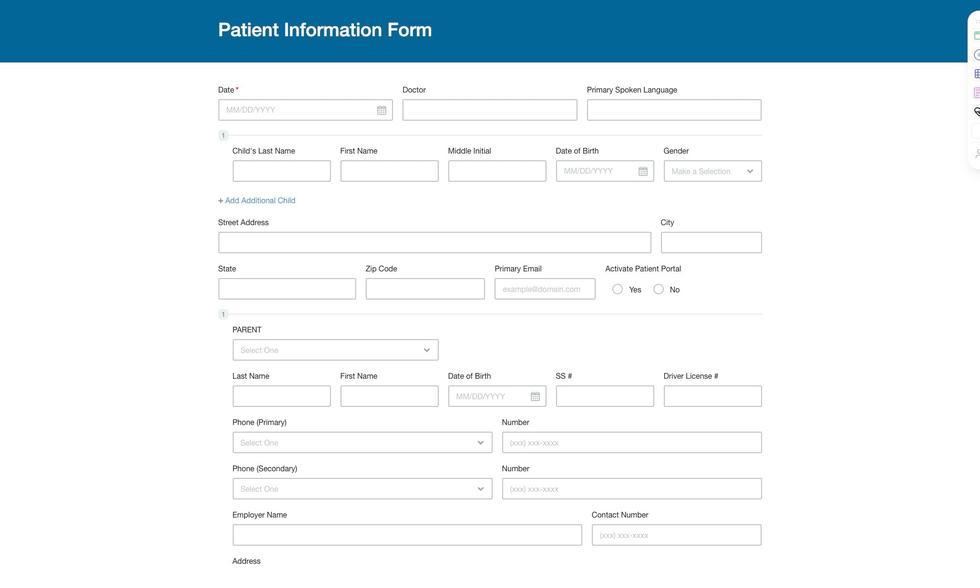 Task type: vqa. For each thing, say whether or not it's contained in the screenshot.
the rightmost MM/DD/YYYY text field
yes



Task type: describe. For each thing, give the bounding box(es) containing it.
1 vertical spatial mm/dd/yyyy text field
[[448, 386, 547, 407]]

1 vertical spatial (xxx) xxx-xxxx number field
[[502, 478, 763, 500]]

0 vertical spatial (xxx) xxx-xxxx number field
[[502, 432, 763, 454]]

0 vertical spatial mm/dd/yyyy text field
[[218, 99, 393, 121]]



Task type: locate. For each thing, give the bounding box(es) containing it.
MM/DD/YYYY text field
[[218, 99, 393, 121], [448, 386, 547, 407]]

2 vertical spatial (xxx) xxx-xxxx number field
[[592, 525, 763, 546]]

MM/DD/YYYY text field
[[556, 160, 655, 182]]

None text field
[[403, 99, 578, 121], [588, 99, 763, 121], [233, 160, 331, 182], [661, 232, 763, 254], [233, 386, 331, 407], [556, 386, 655, 407], [664, 386, 763, 407], [233, 525, 583, 546], [403, 99, 578, 121], [588, 99, 763, 121], [233, 160, 331, 182], [661, 232, 763, 254], [233, 386, 331, 407], [556, 386, 655, 407], [664, 386, 763, 407], [233, 525, 583, 546]]

None text field
[[341, 160, 439, 182], [448, 160, 547, 182], [218, 232, 652, 254], [218, 278, 357, 300], [366, 278, 486, 300], [341, 386, 439, 407], [341, 160, 439, 182], [448, 160, 547, 182], [218, 232, 652, 254], [218, 278, 357, 300], [366, 278, 486, 300], [341, 386, 439, 407]]

1 horizontal spatial mm/dd/yyyy text field
[[448, 386, 547, 407]]

0 horizontal spatial mm/dd/yyyy text field
[[218, 99, 393, 121]]

example@domain.com text field
[[495, 278, 596, 300]]

(xxx) xxx-xxxx number field
[[502, 432, 763, 454], [502, 478, 763, 500], [592, 525, 763, 546]]



